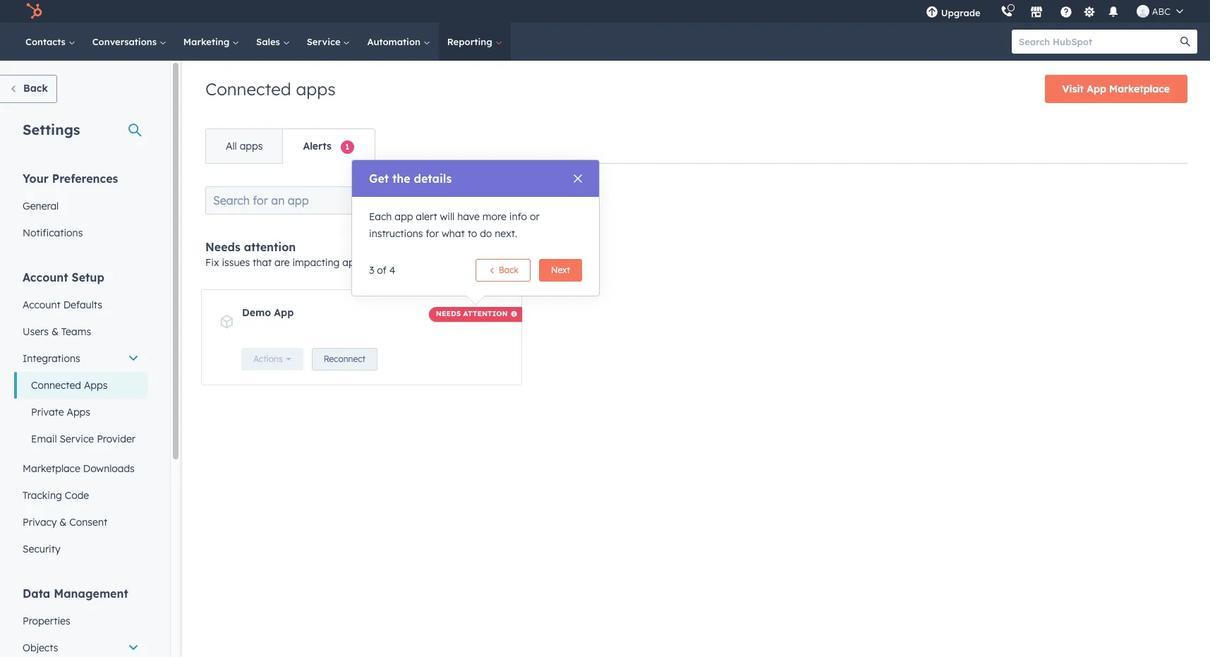 Task type: vqa. For each thing, say whether or not it's contained in the screenshot.
Privacy
yes



Task type: describe. For each thing, give the bounding box(es) containing it.
tab list containing all apps
[[205, 128, 375, 164]]

setup
[[72, 270, 104, 284]]

or
[[530, 210, 540, 223]]

account setup element
[[14, 270, 147, 562]]

1
[[345, 142, 350, 152]]

preferences
[[52, 171, 118, 186]]

privacy & consent link
[[14, 509, 147, 536]]

needs attention tab panel
[[194, 163, 1199, 404]]

back link
[[0, 75, 57, 103]]

general
[[23, 200, 59, 212]]

email service provider
[[31, 433, 135, 445]]

downloads
[[83, 462, 135, 475]]

account for account defaults
[[23, 299, 61, 311]]

next.
[[495, 227, 517, 240]]

account defaults
[[23, 299, 102, 311]]

& for privacy
[[60, 516, 67, 529]]

hubspot image
[[25, 3, 42, 20]]

0 vertical spatial marketplace
[[1109, 83, 1170, 95]]

that
[[253, 256, 272, 269]]

info
[[509, 210, 527, 223]]

performance.
[[364, 256, 426, 269]]

abc button
[[1128, 0, 1192, 23]]

service link
[[298, 23, 359, 61]]

objects
[[23, 641, 58, 654]]

upgrade image
[[926, 6, 938, 19]]

automation
[[367, 36, 423, 47]]

integrations
[[23, 352, 80, 365]]

are
[[275, 256, 290, 269]]

3 of 4
[[369, 264, 396, 277]]

demo app
[[242, 306, 294, 319]]

needs attention
[[436, 309, 508, 318]]

notifications link
[[14, 219, 147, 246]]

tracking code
[[23, 489, 89, 502]]

general link
[[14, 193, 147, 219]]

visit app marketplace link
[[1045, 75, 1188, 103]]

app for demo
[[274, 306, 294, 319]]

4
[[389, 264, 396, 277]]

connected for connected apps
[[205, 78, 291, 100]]

apps for all apps
[[240, 140, 263, 152]]

settings
[[23, 121, 80, 138]]

each app alert will have more info or instructions for what to do next.
[[369, 210, 540, 240]]

& for users
[[51, 325, 59, 338]]

back button
[[476, 259, 531, 282]]

fix
[[205, 256, 219, 269]]

private apps
[[31, 406, 90, 418]]

attention for needs attention
[[463, 309, 508, 318]]

needs for needs attention
[[436, 309, 461, 318]]

conversations link
[[84, 23, 175, 61]]

calling icon button
[[995, 2, 1019, 20]]

connected apps
[[205, 78, 336, 100]]

app inside each app alert will have more info or instructions for what to do next.
[[395, 210, 413, 223]]

alert
[[416, 210, 437, 223]]

upgrade
[[941, 7, 981, 18]]

to
[[468, 227, 477, 240]]

contacts link
[[17, 23, 84, 61]]

service inside service link
[[307, 36, 343, 47]]

marketplace downloads
[[23, 462, 135, 475]]

impacting
[[293, 256, 340, 269]]

provider
[[97, 433, 135, 445]]

account defaults link
[[14, 291, 147, 318]]

0 horizontal spatial back
[[23, 82, 48, 95]]

actions button
[[241, 348, 303, 371]]

for
[[426, 227, 439, 240]]

instructions
[[369, 227, 423, 240]]

details
[[414, 171, 452, 186]]

marketing
[[183, 36, 232, 47]]

hubspot link
[[17, 3, 53, 20]]

have
[[457, 210, 480, 223]]

objects button
[[14, 634, 147, 657]]

settings image
[[1083, 6, 1096, 19]]

defaults
[[63, 299, 102, 311]]

more
[[483, 210, 507, 223]]

search image
[[1181, 37, 1191, 47]]

of
[[377, 264, 387, 277]]

users
[[23, 325, 49, 338]]

help button
[[1054, 0, 1078, 23]]

automation link
[[359, 23, 439, 61]]

sales
[[256, 36, 283, 47]]

notifications image
[[1107, 6, 1120, 19]]

all
[[226, 140, 237, 152]]

users & teams link
[[14, 318, 147, 345]]

properties
[[23, 615, 70, 627]]

settings link
[[1081, 4, 1099, 19]]

demo
[[242, 306, 271, 319]]

apps for connected apps
[[296, 78, 336, 100]]

search button
[[1174, 30, 1198, 54]]

contacts
[[25, 36, 68, 47]]

calling icon image
[[1001, 6, 1013, 18]]

actions
[[253, 354, 283, 364]]

visit app marketplace
[[1063, 83, 1170, 95]]

consent
[[69, 516, 107, 529]]



Task type: locate. For each thing, give the bounding box(es) containing it.
account up the account defaults
[[23, 270, 68, 284]]

help image
[[1060, 6, 1072, 19]]

next button
[[539, 259, 582, 282]]

0 vertical spatial app
[[1087, 83, 1106, 95]]

0 vertical spatial back
[[23, 82, 48, 95]]

1 horizontal spatial back
[[496, 265, 519, 275]]

app
[[1087, 83, 1106, 95], [274, 306, 294, 319]]

your preferences element
[[14, 171, 147, 246]]

1 horizontal spatial marketplace
[[1109, 83, 1170, 95]]

0 vertical spatial connected
[[205, 78, 291, 100]]

attention for needs attention fix issues that are impacting app performance.
[[244, 240, 296, 254]]

notifications button
[[1101, 0, 1125, 23]]

visit
[[1063, 83, 1084, 95]]

app inside needs attention tab panel
[[274, 306, 294, 319]]

do
[[480, 227, 492, 240]]

1 horizontal spatial connected
[[205, 78, 291, 100]]

& right "users"
[[51, 325, 59, 338]]

next
[[551, 265, 570, 275]]

issues
[[222, 256, 250, 269]]

attention up the that
[[244, 240, 296, 254]]

users & teams
[[23, 325, 91, 338]]

1 vertical spatial connected
[[31, 379, 81, 392]]

app left the 3
[[342, 256, 361, 269]]

email
[[31, 433, 57, 445]]

needs attention fix issues that are impacting app performance.
[[205, 240, 426, 269]]

0 vertical spatial app
[[395, 210, 413, 223]]

app right demo
[[274, 306, 294, 319]]

email service provider link
[[14, 426, 147, 452]]

alerts
[[303, 140, 332, 152]]

1 vertical spatial app
[[342, 256, 361, 269]]

connected apps link
[[14, 372, 147, 399]]

back inside button
[[496, 265, 519, 275]]

code
[[65, 489, 89, 502]]

0 horizontal spatial &
[[51, 325, 59, 338]]

privacy & consent
[[23, 516, 107, 529]]

2 account from the top
[[23, 299, 61, 311]]

connected down the sales
[[205, 78, 291, 100]]

your preferences
[[23, 171, 118, 186]]

back up settings in the left of the page
[[23, 82, 48, 95]]

service right 'sales' "link"
[[307, 36, 343, 47]]

1 horizontal spatial app
[[1087, 83, 1106, 95]]

account setup
[[23, 270, 104, 284]]

1 horizontal spatial needs
[[436, 309, 461, 318]]

back
[[23, 82, 48, 95], [496, 265, 519, 275]]

0 horizontal spatial connected
[[31, 379, 81, 392]]

0 horizontal spatial app
[[342, 256, 361, 269]]

menu containing abc
[[916, 0, 1193, 23]]

needs inside needs attention fix issues that are impacting app performance.
[[205, 240, 241, 254]]

reconnect button
[[312, 348, 378, 371]]

service inside email service provider link
[[60, 433, 94, 445]]

1 vertical spatial apps
[[67, 406, 90, 418]]

3
[[369, 264, 374, 277]]

close image
[[574, 174, 582, 183]]

account for account setup
[[23, 270, 68, 284]]

apps inside private apps link
[[67, 406, 90, 418]]

properties link
[[14, 608, 147, 634]]

get
[[369, 171, 389, 186]]

app for visit
[[1087, 83, 1106, 95]]

1 horizontal spatial &
[[60, 516, 67, 529]]

abc
[[1152, 6, 1171, 17]]

reconnect
[[324, 354, 366, 364]]

privacy
[[23, 516, 57, 529]]

all apps
[[226, 140, 263, 152]]

app inside "visit app marketplace" link
[[1087, 83, 1106, 95]]

the
[[392, 171, 410, 186]]

back down 'next.'
[[496, 265, 519, 275]]

1 horizontal spatial app
[[395, 210, 413, 223]]

security link
[[14, 536, 147, 562]]

app up the instructions
[[395, 210, 413, 223]]

1 vertical spatial &
[[60, 516, 67, 529]]

0 horizontal spatial app
[[274, 306, 294, 319]]

data
[[23, 586, 50, 601]]

attention down "back" button
[[463, 309, 508, 318]]

1 vertical spatial service
[[60, 433, 94, 445]]

&
[[51, 325, 59, 338], [60, 516, 67, 529]]

0 horizontal spatial service
[[60, 433, 94, 445]]

& right privacy
[[60, 516, 67, 529]]

apps down the integrations button at the left bottom of page
[[84, 379, 108, 392]]

1 account from the top
[[23, 270, 68, 284]]

conversations
[[92, 36, 159, 47]]

0 horizontal spatial attention
[[244, 240, 296, 254]]

apps inside connected apps link
[[84, 379, 108, 392]]

integrations button
[[14, 345, 147, 372]]

app right visit
[[1087, 83, 1106, 95]]

sales link
[[248, 23, 298, 61]]

menu
[[916, 0, 1193, 23]]

account inside 'link'
[[23, 299, 61, 311]]

0 vertical spatial needs
[[205, 240, 241, 254]]

notifications
[[23, 227, 83, 239]]

tracking code link
[[14, 482, 147, 509]]

1 vertical spatial apps
[[240, 140, 263, 152]]

app inside needs attention fix issues that are impacting app performance.
[[342, 256, 361, 269]]

0 horizontal spatial apps
[[240, 140, 263, 152]]

data management
[[23, 586, 128, 601]]

connected for connected apps
[[31, 379, 81, 392]]

1 vertical spatial needs
[[436, 309, 461, 318]]

reporting link
[[439, 23, 511, 61]]

Search for an app search field
[[205, 186, 488, 215]]

0 vertical spatial apps
[[296, 78, 336, 100]]

account up "users"
[[23, 299, 61, 311]]

attention
[[244, 240, 296, 254], [463, 309, 508, 318]]

Search HubSpot search field
[[1012, 30, 1185, 54]]

connected inside account setup element
[[31, 379, 81, 392]]

marketplaces image
[[1030, 6, 1043, 19]]

0 vertical spatial &
[[51, 325, 59, 338]]

all apps link
[[206, 129, 283, 163]]

1 horizontal spatial attention
[[463, 309, 508, 318]]

1 vertical spatial app
[[274, 306, 294, 319]]

what
[[442, 227, 465, 240]]

each
[[369, 210, 392, 223]]

private apps link
[[14, 399, 147, 426]]

data management element
[[14, 586, 147, 657]]

connected up private apps
[[31, 379, 81, 392]]

1 horizontal spatial apps
[[296, 78, 336, 100]]

private
[[31, 406, 64, 418]]

marketplace downloads link
[[14, 455, 147, 482]]

marketplace
[[1109, 83, 1170, 95], [23, 462, 80, 475]]

marketplace up tracking code
[[23, 462, 80, 475]]

apps for private apps
[[67, 406, 90, 418]]

attention inside needs attention fix issues that are impacting app performance.
[[244, 240, 296, 254]]

0 vertical spatial apps
[[84, 379, 108, 392]]

connected
[[205, 78, 291, 100], [31, 379, 81, 392]]

brad klo image
[[1137, 5, 1149, 18]]

0 vertical spatial account
[[23, 270, 68, 284]]

your
[[23, 171, 49, 186]]

needs for needs attention fix issues that are impacting app performance.
[[205, 240, 241, 254]]

0 horizontal spatial needs
[[205, 240, 241, 254]]

service
[[307, 36, 343, 47], [60, 433, 94, 445]]

get the details
[[369, 171, 452, 186]]

marketplace inside account setup element
[[23, 462, 80, 475]]

will
[[440, 210, 455, 223]]

0 vertical spatial attention
[[244, 240, 296, 254]]

1 horizontal spatial service
[[307, 36, 343, 47]]

0 vertical spatial service
[[307, 36, 343, 47]]

1 vertical spatial attention
[[463, 309, 508, 318]]

connected apps
[[31, 379, 108, 392]]

apps for connected apps
[[84, 379, 108, 392]]

0 horizontal spatial marketplace
[[23, 462, 80, 475]]

security
[[23, 543, 60, 555]]

tracking
[[23, 489, 62, 502]]

apps down connected apps link
[[67, 406, 90, 418]]

1 vertical spatial back
[[496, 265, 519, 275]]

marketplace down search hubspot search box
[[1109, 83, 1170, 95]]

apps right all
[[240, 140, 263, 152]]

apps down service link
[[296, 78, 336, 100]]

marketplaces button
[[1022, 0, 1051, 23]]

teams
[[61, 325, 91, 338]]

1 vertical spatial account
[[23, 299, 61, 311]]

1 vertical spatial marketplace
[[23, 462, 80, 475]]

service down private apps link
[[60, 433, 94, 445]]

needs
[[205, 240, 241, 254], [436, 309, 461, 318]]

tab list
[[205, 128, 375, 164]]



